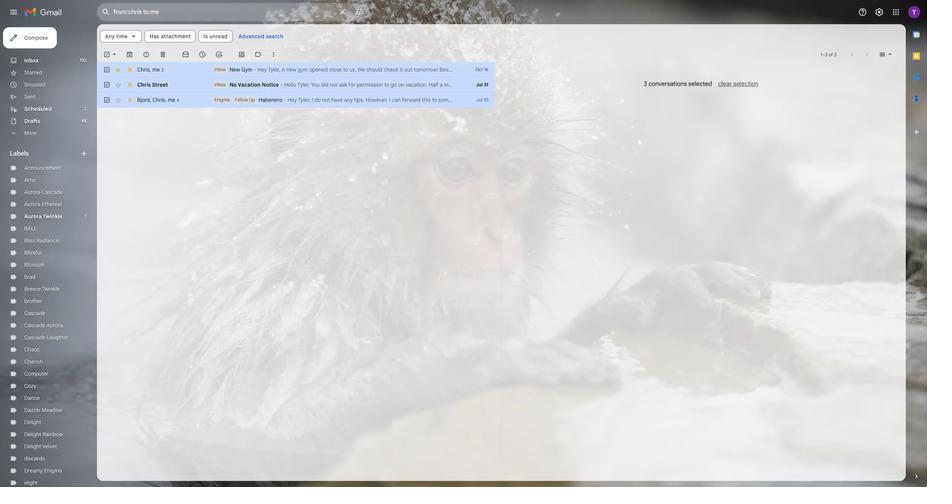Task type: locate. For each thing, give the bounding box(es) containing it.
2 vertical spatial -
[[284, 97, 286, 103]]

twinkle
[[43, 213, 62, 220], [42, 286, 60, 293]]

1 vertical spatial -
[[280, 81, 283, 88]]

breeze
[[24, 286, 41, 293]]

dazzle meadow link
[[24, 407, 62, 414]]

advanced search
[[239, 33, 284, 40]]

attachment
[[161, 33, 191, 40]]

0 vertical spatial delight
[[24, 420, 41, 426]]

up
[[249, 97, 255, 103]]

aurora down arno link
[[24, 189, 40, 196]]

inbox up starred
[[24, 57, 39, 64]]

cascade down cascade link
[[24, 323, 45, 329]]

advanced search options image
[[352, 4, 367, 19]]

compose
[[24, 34, 48, 41]]

, for bjord
[[150, 96, 151, 103]]

2 row from the top
[[97, 77, 495, 92]]

3 delight from the top
[[24, 444, 41, 451]]

dazzle
[[24, 407, 40, 414]]

0 horizontal spatial me
[[153, 66, 160, 73]]

aurora for aurora twinkle
[[24, 213, 42, 220]]

delight for delight rainbow
[[24, 432, 41, 439]]

gmail image
[[24, 5, 66, 20]]

me up chris street
[[153, 66, 160, 73]]

delight down dazzle
[[24, 420, 41, 426]]

dreamy enigma link
[[24, 468, 62, 475]]

labels image
[[255, 51, 262, 58]]

jul left 10
[[477, 97, 483, 103]]

1 horizontal spatial me
[[168, 96, 175, 103]]

more
[[24, 130, 37, 137]]

cherish
[[24, 359, 43, 366]]

1 vertical spatial inbox
[[215, 67, 226, 72]]

blissful
[[24, 250, 41, 257]]

- left hey
[[254, 66, 256, 73]]

time
[[116, 33, 128, 40]]

3 conversations selected
[[644, 80, 712, 88]]

to
[[343, 66, 348, 73]]

0 vertical spatial enigma
[[215, 97, 230, 103]]

jul 10
[[477, 97, 489, 103]]

jul for jul 31
[[476, 82, 483, 88]]

it
[[400, 66, 403, 73]]

3 row from the top
[[97, 92, 495, 108]]

0 horizontal spatial 2
[[84, 106, 86, 112]]

2
[[161, 67, 164, 73], [84, 106, 86, 112]]

inbox inside inbox new gym - hey tyler, a new gym opened close to us. we should check it out tomorrow!  best, chris
[[215, 67, 226, 72]]

inbox inside inbox no vacation notice -
[[215, 82, 226, 88]]

2 up 48
[[84, 106, 86, 112]]

jul left 31
[[476, 82, 483, 88]]

chris down report spam icon
[[137, 66, 150, 73]]

has attachment
[[150, 33, 191, 40]]

1
[[821, 52, 823, 57], [85, 214, 86, 219]]

1 horizontal spatial 3
[[825, 52, 828, 57]]

cascade aurora
[[24, 323, 63, 329]]

selected
[[689, 80, 712, 88]]

1 vertical spatial 1
[[85, 214, 86, 219]]

2 horizontal spatial 3
[[835, 52, 837, 57]]

blossom
[[24, 262, 45, 269]]

0 vertical spatial twinkle
[[43, 213, 62, 220]]

new
[[230, 66, 240, 73]]

cascade laughter link
[[24, 335, 68, 342]]

gym
[[241, 66, 252, 73]]

any time button
[[100, 30, 142, 42]]

inbox left no
[[215, 82, 226, 88]]

any time
[[105, 33, 128, 40]]

discardo link
[[24, 456, 45, 463]]

2 inside the labels navigation
[[84, 106, 86, 112]]

inbox left new
[[215, 67, 226, 72]]

-
[[254, 66, 256, 73], [280, 81, 283, 88], [284, 97, 286, 103]]

aurora up ball
[[24, 213, 42, 220]]

is unread button
[[199, 30, 233, 42]]

0 vertical spatial 1
[[821, 52, 823, 57]]

0 vertical spatial -
[[254, 66, 256, 73]]

drafts link
[[24, 118, 40, 125]]

0 horizontal spatial 1
[[85, 214, 86, 219]]

of
[[829, 52, 833, 57]]

0 vertical spatial jul
[[476, 82, 483, 88]]

more button
[[0, 127, 91, 139]]

scheduled
[[24, 106, 52, 113]]

None checkbox
[[103, 66, 111, 74], [103, 81, 111, 89], [103, 66, 111, 74], [103, 81, 111, 89]]

3 left conversations
[[644, 80, 647, 88]]

, down chris street
[[150, 96, 151, 103]]

delight rainbow
[[24, 432, 63, 439]]

clear selection
[[718, 80, 759, 88]]

,
[[150, 66, 151, 73], [150, 96, 151, 103], [165, 96, 166, 103]]

1 horizontal spatial 2
[[161, 67, 164, 73]]

me left 4
[[168, 96, 175, 103]]

1 horizontal spatial 1
[[821, 52, 823, 57]]

elight link
[[24, 480, 38, 487]]

None search field
[[97, 3, 370, 21]]

brother
[[24, 298, 42, 305]]

radiance
[[37, 238, 59, 244]]

, up chris street
[[150, 66, 151, 73]]

delight link
[[24, 420, 41, 426]]

- right habenero
[[284, 97, 286, 103]]

1 inside the labels navigation
[[85, 214, 86, 219]]

aurora up aurora twinkle link
[[24, 201, 40, 208]]

tab list
[[906, 24, 928, 461]]

oct
[[476, 67, 483, 72]]

1 delight from the top
[[24, 420, 41, 426]]

jul 31
[[476, 82, 489, 88]]

2 down delete icon
[[161, 67, 164, 73]]

inbox inside the labels navigation
[[24, 57, 39, 64]]

delight up discardo at left bottom
[[24, 444, 41, 451]]

2 vertical spatial delight
[[24, 444, 41, 451]]

move to inbox image
[[238, 51, 246, 58]]

inbox for inbox
[[24, 57, 39, 64]]

inbox new gym - hey tyler, a new gym opened close to us. we should check it out tomorrow!  best, chris
[[215, 66, 466, 73]]

aurora
[[24, 189, 40, 196], [24, 201, 40, 208], [24, 213, 42, 220], [47, 323, 63, 329]]

1 vertical spatial jul
[[477, 97, 483, 103]]

1 vertical spatial enigma
[[44, 468, 62, 475]]

chris , me 2
[[137, 66, 164, 73]]

snooze image
[[199, 51, 206, 58]]

cascade aurora link
[[24, 323, 63, 329]]

main menu image
[[9, 8, 18, 17]]

cascade down brother
[[24, 310, 45, 317]]

delight down delight 'link'
[[24, 432, 41, 439]]

3 right of
[[835, 52, 837, 57]]

elight
[[24, 480, 38, 487]]

2 delight from the top
[[24, 432, 41, 439]]

2 horizontal spatial -
[[284, 97, 286, 103]]

follow up
[[235, 97, 255, 103]]

vacation
[[238, 81, 261, 88]]

scheduled link
[[24, 106, 52, 113]]

conversations
[[649, 80, 687, 88]]

delight for delight velvet
[[24, 444, 41, 451]]

toggle split pane mode image
[[879, 51, 887, 58]]

2 vertical spatial inbox
[[215, 82, 226, 88]]

0 vertical spatial inbox
[[24, 57, 39, 64]]

gym
[[298, 66, 308, 73]]

me
[[153, 66, 160, 73], [168, 96, 175, 103]]

aurora ethereal
[[24, 201, 62, 208]]

0 horizontal spatial enigma
[[44, 468, 62, 475]]

snoozed link
[[24, 81, 45, 88]]

delight
[[24, 420, 41, 426], [24, 432, 41, 439], [24, 444, 41, 451]]

None checkbox
[[103, 51, 111, 58], [103, 96, 111, 104], [103, 51, 111, 58], [103, 96, 111, 104]]

1 row from the top
[[97, 62, 495, 77]]

main content
[[97, 24, 906, 482]]

close
[[329, 66, 342, 73]]

, for chris
[[150, 66, 151, 73]]

0 horizontal spatial 3
[[644, 80, 647, 88]]

delight for delight 'link'
[[24, 420, 41, 426]]

clear search image
[[335, 4, 350, 19]]

enigma right dreamy
[[44, 468, 62, 475]]

10
[[484, 97, 489, 103]]

aurora for aurora cascade
[[24, 189, 40, 196]]

chris
[[137, 66, 150, 73], [453, 66, 466, 73], [137, 81, 151, 88], [152, 96, 165, 103]]

twinkle down ethereal
[[43, 213, 62, 220]]

aurora ethereal link
[[24, 201, 62, 208]]

ball link
[[24, 226, 37, 232]]

laughter
[[47, 335, 68, 342]]

1 for 1 – 3 of 3
[[821, 52, 823, 57]]

more image
[[270, 51, 277, 58]]

cascade up chaos
[[24, 335, 45, 342]]

1 vertical spatial twinkle
[[42, 286, 60, 293]]

1 vertical spatial 2
[[84, 106, 86, 112]]

enigma down no
[[215, 97, 230, 103]]

3 left of
[[825, 52, 828, 57]]

labels navigation
[[0, 24, 97, 488]]

archive image
[[126, 51, 133, 58]]

follow
[[235, 97, 248, 103]]

out
[[404, 66, 412, 73]]

1 vertical spatial me
[[168, 96, 175, 103]]

0 vertical spatial 2
[[161, 67, 164, 73]]

row
[[97, 62, 495, 77], [97, 77, 495, 92], [97, 92, 495, 108]]

1 vertical spatial delight
[[24, 432, 41, 439]]

compose button
[[3, 27, 57, 49]]

twinkle right breeze
[[42, 286, 60, 293]]

jul
[[476, 82, 483, 88], [477, 97, 483, 103]]

- right notice
[[280, 81, 283, 88]]



Task type: describe. For each thing, give the bounding box(es) containing it.
us.
[[350, 66, 357, 73]]

cascade up ethereal
[[42, 189, 63, 196]]

row containing chris
[[97, 62, 495, 77]]

0 vertical spatial me
[[153, 66, 160, 73]]

cascade for cascade laughter
[[24, 335, 45, 342]]

drafts
[[24, 118, 40, 125]]

hey
[[258, 66, 267, 73]]

starred
[[24, 69, 42, 76]]

labels
[[10, 150, 29, 158]]

main content containing 3 conversations selected
[[97, 24, 906, 482]]

discardo
[[24, 456, 45, 463]]

search mail image
[[99, 5, 113, 19]]

cascade for cascade link
[[24, 310, 45, 317]]

report spam image
[[143, 51, 150, 58]]

tomorrow!
[[414, 66, 438, 73]]

check
[[384, 66, 399, 73]]

cascade for cascade aurora
[[24, 323, 45, 329]]

ball
[[24, 226, 37, 232]]

16
[[484, 67, 489, 72]]

dreamy
[[24, 468, 43, 475]]

chris up bjord at the top of the page
[[137, 81, 151, 88]]

aurora twinkle
[[24, 213, 62, 220]]

aurora for aurora ethereal
[[24, 201, 40, 208]]

2 inside the chris , me 2
[[161, 67, 164, 73]]

dance
[[24, 395, 40, 402]]

sent
[[24, 94, 35, 100]]

advanced
[[239, 33, 265, 40]]

enigma inside the labels navigation
[[44, 468, 62, 475]]

bliss radiance
[[24, 238, 59, 244]]

jul for jul 10
[[477, 97, 483, 103]]

delete image
[[159, 51, 167, 58]]

inbox link
[[24, 57, 39, 64]]

bliss
[[24, 238, 35, 244]]

chaos link
[[24, 347, 40, 354]]

delight velvet link
[[24, 444, 57, 451]]

starred link
[[24, 69, 42, 76]]

inbox for inbox new gym - hey tyler, a new gym opened close to us. we should check it out tomorrow!  best, chris
[[215, 67, 226, 72]]

computer link
[[24, 371, 48, 378]]

habenero
[[259, 97, 282, 103]]

should
[[367, 66, 383, 73]]

any
[[105, 33, 115, 40]]

delight velvet
[[24, 444, 57, 451]]

1 for 1
[[85, 214, 86, 219]]

support image
[[859, 8, 868, 17]]

has
[[150, 33, 159, 40]]

1 horizontal spatial enigma
[[215, 97, 230, 103]]

opened
[[309, 66, 328, 73]]

4
[[177, 97, 179, 103]]

velvet
[[42, 444, 57, 451]]

blissful link
[[24, 250, 41, 257]]

twinkle for breeze twinkle
[[42, 286, 60, 293]]

a
[[282, 66, 285, 73]]

advanced search button
[[236, 30, 287, 43]]

bjord
[[137, 96, 150, 103]]

announcement
[[24, 165, 61, 172]]

best,
[[440, 66, 452, 73]]

row containing chris street
[[97, 77, 495, 92]]

Search mail text field
[[114, 8, 334, 16]]

tyler,
[[268, 66, 281, 73]]

cherish link
[[24, 359, 43, 366]]

bliss radiance link
[[24, 238, 59, 244]]

rainbow
[[43, 432, 63, 439]]

is unread
[[204, 33, 228, 40]]

oct 16
[[476, 67, 489, 72]]

search
[[266, 33, 284, 40]]

cascade laughter
[[24, 335, 68, 342]]

mark as read image
[[182, 51, 190, 58]]

110
[[80, 58, 86, 63]]

twinkle for aurora twinkle
[[43, 213, 62, 220]]

cozy link
[[24, 383, 36, 390]]

add to tasks image
[[215, 51, 223, 58]]

breeze twinkle
[[24, 286, 60, 293]]

chaos
[[24, 347, 40, 354]]

chris down street
[[152, 96, 165, 103]]

settings image
[[875, 8, 884, 17]]

inbox no vacation notice -
[[215, 81, 284, 88]]

dreamy enigma
[[24, 468, 62, 475]]

new
[[287, 66, 296, 73]]

computer
[[24, 371, 48, 378]]

clear selection link
[[712, 80, 759, 88]]

aurora twinkle link
[[24, 213, 62, 220]]

street
[[152, 81, 168, 88]]

chris right best,
[[453, 66, 466, 73]]

1 horizontal spatial -
[[280, 81, 283, 88]]

cascade link
[[24, 310, 45, 317]]

clear
[[718, 80, 732, 88]]

0 horizontal spatial -
[[254, 66, 256, 73]]

row containing bjord
[[97, 92, 495, 108]]

brother link
[[24, 298, 42, 305]]

, left 4
[[165, 96, 166, 103]]

is
[[204, 33, 208, 40]]

dazzle meadow
[[24, 407, 62, 414]]

dance link
[[24, 395, 40, 402]]

aurora up laughter
[[47, 323, 63, 329]]

brad link
[[24, 274, 35, 281]]

delight rainbow link
[[24, 432, 63, 439]]

labels heading
[[10, 150, 80, 158]]

inbox for inbox no vacation notice -
[[215, 82, 226, 88]]

48
[[81, 118, 86, 124]]

unread
[[209, 33, 228, 40]]

snoozed
[[24, 81, 45, 88]]

aurora cascade
[[24, 189, 63, 196]]

arno link
[[24, 177, 36, 184]]

1 – 3 of 3
[[821, 52, 837, 57]]

brad
[[24, 274, 35, 281]]

–
[[823, 52, 825, 57]]

no
[[230, 81, 237, 88]]



Task type: vqa. For each thing, say whether or not it's contained in the screenshot.
the Delight Velvet link
yes



